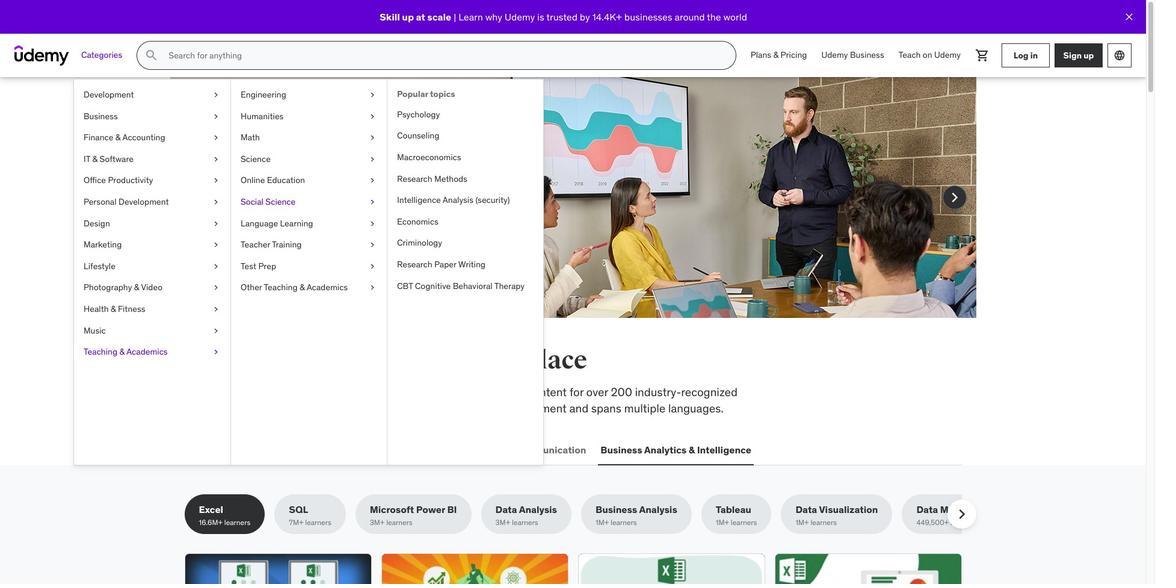 Task type: locate. For each thing, give the bounding box(es) containing it.
1 horizontal spatial why
[[486, 11, 503, 23]]

2 horizontal spatial analysis
[[640, 503, 678, 515]]

test prep
[[241, 261, 276, 271]]

xsmall image inside science link
[[368, 153, 377, 165]]

& right 'analytics'
[[689, 443, 695, 456]]

udemy right on
[[935, 49, 961, 60]]

development link
[[74, 84, 231, 106]]

1 vertical spatial science
[[266, 196, 296, 207]]

1 learners from the left
[[224, 518, 251, 527]]

research for research methods
[[397, 173, 433, 184]]

paper
[[435, 259, 457, 270]]

xsmall image for teacher training
[[368, 239, 377, 251]]

udemy up language learning
[[252, 200, 288, 214]]

xsmall image for lifestyle
[[211, 261, 221, 272]]

xsmall image inside social science link
[[368, 196, 377, 208]]

0 horizontal spatial in
[[448, 345, 472, 376]]

1 horizontal spatial 1m+
[[716, 518, 730, 527]]

research for research paper writing
[[397, 259, 433, 270]]

1 vertical spatial in
[[448, 345, 472, 376]]

see
[[228, 184, 248, 198]]

xsmall image for health & fitness
[[211, 303, 221, 315]]

up right sign
[[1084, 50, 1095, 61]]

1 vertical spatial the
[[225, 345, 263, 376]]

0 horizontal spatial teaching
[[84, 346, 117, 357]]

& inside "link"
[[774, 49, 779, 60]]

a
[[275, 233, 281, 245]]

2 3m+ from the left
[[496, 518, 511, 527]]

&
[[774, 49, 779, 60], [115, 132, 121, 143], [92, 153, 98, 164], [134, 282, 139, 293], [300, 282, 305, 293], [111, 303, 116, 314], [120, 346, 125, 357], [689, 443, 695, 456]]

why for anything
[[250, 184, 271, 198]]

1 vertical spatial skills
[[325, 385, 351, 399]]

1 horizontal spatial analysis
[[519, 503, 558, 515]]

2 learners from the left
[[305, 518, 332, 527]]

xsmall image inside music link
[[211, 325, 221, 337]]

1m+ inside the business analysis 1m+ learners
[[596, 518, 609, 527]]

excel 16.6m+ learners
[[199, 503, 251, 527]]

other teaching & academics
[[241, 282, 348, 293]]

next image inside carousel element
[[946, 188, 965, 207]]

& down test prep link
[[300, 282, 305, 293]]

0 vertical spatial research
[[397, 173, 433, 184]]

1m+ inside tableau 1m+ learners
[[716, 518, 730, 527]]

4 learners from the left
[[512, 518, 539, 527]]

xsmall image inside office productivity link
[[211, 175, 221, 187]]

business inside button
[[601, 443, 643, 456]]

udemy inside 'udemy business' link
[[822, 49, 849, 60]]

behavioral
[[453, 280, 493, 291]]

the up critical
[[225, 345, 263, 376]]

xsmall image inside business link
[[211, 111, 221, 122]]

web development
[[187, 443, 271, 456]]

analysis for business
[[640, 503, 678, 515]]

language learning link
[[231, 213, 387, 234]]

research paper writing link
[[388, 254, 544, 275]]

marketing link
[[74, 234, 231, 256]]

intelligence down languages.
[[698, 443, 752, 456]]

skills inside covering critical workplace skills to technical topics, including prep content for over 200 industry-recognized certifications, our catalog supports well-rounded professional development and spans multiple languages.
[[325, 385, 351, 399]]

development for personal
[[119, 196, 169, 207]]

xsmall image for photography & video
[[211, 282, 221, 294]]

0 vertical spatial next image
[[946, 188, 965, 207]]

0 vertical spatial intelligence
[[397, 195, 441, 205]]

xsmall image inside engineering link
[[368, 89, 377, 101]]

catalog
[[276, 401, 314, 415]]

xsmall image inside the it & software link
[[211, 153, 221, 165]]

& right plans
[[774, 49, 779, 60]]

at
[[416, 11, 426, 23]]

xsmall image
[[368, 111, 377, 122], [368, 132, 377, 144], [368, 196, 377, 208], [368, 218, 377, 229], [368, 239, 377, 251], [211, 303, 221, 315]]

8 learners from the left
[[951, 518, 977, 527]]

development right "web"
[[210, 443, 271, 456]]

science inside social science link
[[266, 196, 296, 207]]

1 vertical spatial why
[[250, 184, 271, 198]]

science up language learning
[[266, 196, 296, 207]]

xsmall image for teaching & academics
[[211, 346, 221, 358]]

0 vertical spatial academics
[[307, 282, 348, 293]]

0 horizontal spatial to
[[354, 385, 364, 399]]

xsmall image up for-
[[368, 111, 377, 122]]

to up supports
[[354, 385, 364, 399]]

world
[[724, 11, 748, 23]]

xsmall image
[[211, 89, 221, 101], [368, 89, 377, 101], [211, 111, 221, 122], [211, 132, 221, 144], [211, 153, 221, 165], [368, 153, 377, 165], [211, 175, 221, 187], [368, 175, 377, 187], [211, 196, 221, 208], [211, 218, 221, 229], [211, 239, 221, 251], [211, 261, 221, 272], [368, 261, 377, 272], [211, 282, 221, 294], [368, 282, 377, 294], [211, 325, 221, 337], [211, 346, 221, 358]]

office productivity link
[[74, 170, 231, 191]]

udemy right pricing
[[822, 49, 849, 60]]

xsmall image inside other teaching & academics link
[[368, 282, 377, 294]]

intelligence inside business analytics & intelligence button
[[698, 443, 752, 456]]

math link
[[231, 127, 387, 149]]

science inside science link
[[241, 153, 271, 164]]

2 data from the left
[[796, 503, 818, 515]]

0 vertical spatial to
[[425, 184, 435, 198]]

business analysis 1m+ learners
[[596, 503, 678, 527]]

supports
[[317, 401, 362, 415]]

microsoft power bi 3m+ learners
[[370, 503, 457, 527]]

xsmall image left choose
[[368, 196, 377, 208]]

1 horizontal spatial up
[[1084, 50, 1095, 61]]

science up 'online'
[[241, 153, 271, 164]]

to left learn
[[425, 184, 435, 198]]

data modeling 449,500+ learners
[[917, 503, 984, 527]]

why inside the build ready-for- anything teams see why leading organizations choose to learn with udemy business.
[[250, 184, 271, 198]]

1 horizontal spatial in
[[1031, 50, 1039, 61]]

1 horizontal spatial intelligence
[[698, 443, 752, 456]]

1 data from the left
[[496, 503, 517, 515]]

2 vertical spatial development
[[210, 443, 271, 456]]

research inside "link"
[[397, 173, 433, 184]]

xsmall image inside health & fitness link
[[211, 303, 221, 315]]

xsmall image inside finance & accounting link
[[211, 132, 221, 144]]

& right 'health'
[[111, 303, 116, 314]]

& for accounting
[[115, 132, 121, 143]]

it
[[84, 153, 90, 164]]

1 vertical spatial up
[[1084, 50, 1095, 61]]

1 horizontal spatial data
[[796, 503, 818, 515]]

0 vertical spatial why
[[486, 11, 503, 23]]

1 vertical spatial to
[[354, 385, 364, 399]]

1 horizontal spatial to
[[425, 184, 435, 198]]

development down office productivity link
[[119, 196, 169, 207]]

udemy inside teach on udemy link
[[935, 49, 961, 60]]

software
[[100, 153, 134, 164]]

visualization
[[820, 503, 879, 515]]

around
[[675, 11, 705, 23]]

& right it
[[92, 153, 98, 164]]

xsmall image inside lifestyle link
[[211, 261, 221, 272]]

why right learn
[[486, 11, 503, 23]]

Search for anything text field
[[166, 45, 722, 66]]

to inside the build ready-for- anything teams see why leading organizations choose to learn with udemy business.
[[425, 184, 435, 198]]

leading
[[273, 184, 311, 198]]

xsmall image inside personal development link
[[211, 196, 221, 208]]

1m+ inside data visualization 1m+ learners
[[796, 518, 810, 527]]

teaching
[[264, 282, 298, 293], [84, 346, 117, 357]]

3 learners from the left
[[387, 518, 413, 527]]

200
[[611, 385, 633, 399]]

xsmall image up teams
[[368, 132, 377, 144]]

development down categories dropdown button
[[84, 89, 134, 100]]

development inside button
[[210, 443, 271, 456]]

0 horizontal spatial analysis
[[443, 195, 474, 205]]

on
[[923, 49, 933, 60]]

1m+ for business analysis
[[596, 518, 609, 527]]

academics down test prep link
[[307, 282, 348, 293]]

social science
[[241, 196, 296, 207]]

1 vertical spatial development
[[119, 196, 169, 207]]

1 research from the top
[[397, 173, 433, 184]]

learn
[[459, 11, 483, 23]]

7 learners from the left
[[811, 518, 837, 527]]

research down the macroeconomics
[[397, 173, 433, 184]]

personal development link
[[74, 191, 231, 213]]

udemy left is on the top of page
[[505, 11, 535, 23]]

1 3m+ from the left
[[370, 518, 385, 527]]

business for business analytics & intelligence
[[601, 443, 643, 456]]

all
[[185, 345, 220, 376]]

tableau 1m+ learners
[[716, 503, 758, 527]]

5 learners from the left
[[611, 518, 637, 527]]

1 horizontal spatial teaching
[[264, 282, 298, 293]]

it & software
[[84, 153, 134, 164]]

teams
[[318, 154, 376, 179]]

1 horizontal spatial 3m+
[[496, 518, 511, 527]]

0 vertical spatial teaching
[[264, 282, 298, 293]]

personal
[[84, 196, 117, 207]]

engineering
[[241, 89, 286, 100]]

xsmall image inside math link
[[368, 132, 377, 144]]

topics
[[430, 89, 456, 99]]

spans
[[592, 401, 622, 415]]

analysis inside the business analysis 1m+ learners
[[640, 503, 678, 515]]

up
[[402, 11, 414, 23], [1084, 50, 1095, 61]]

xsmall image down organizations
[[368, 218, 377, 229]]

1 1m+ from the left
[[596, 518, 609, 527]]

xsmall image inside online education link
[[368, 175, 377, 187]]

request a demo link
[[228, 225, 316, 254]]

xsmall image inside development link
[[211, 89, 221, 101]]

3 data from the left
[[917, 503, 939, 515]]

the
[[707, 11, 722, 23], [225, 345, 263, 376]]

all the skills you need in one place
[[185, 345, 588, 376]]

1 horizontal spatial academics
[[307, 282, 348, 293]]

xsmall image inside marketing link
[[211, 239, 221, 251]]

0 horizontal spatial 1m+
[[596, 518, 609, 527]]

teaching down 'prep' in the left top of the page
[[264, 282, 298, 293]]

xsmall image for math
[[368, 132, 377, 144]]

business inside the business analysis 1m+ learners
[[596, 503, 638, 515]]

0 vertical spatial in
[[1031, 50, 1039, 61]]

next image for topic filters 'element'
[[953, 505, 972, 524]]

0 horizontal spatial data
[[496, 503, 517, 515]]

& left video
[[134, 282, 139, 293]]

data right 'bi'
[[496, 503, 517, 515]]

2 1m+ from the left
[[716, 518, 730, 527]]

lifestyle link
[[74, 256, 231, 277]]

next image
[[946, 188, 965, 207], [953, 505, 972, 524]]

xsmall image left criminology
[[368, 239, 377, 251]]

data up 449,500+ at the right bottom of page
[[917, 503, 939, 515]]

udemy image
[[14, 45, 69, 66]]

macroeconomics
[[397, 152, 462, 163]]

analytics
[[645, 443, 687, 456]]

xsmall image inside "language learning" link
[[368, 218, 377, 229]]

other teaching & academics link
[[231, 277, 387, 299]]

& inside button
[[689, 443, 695, 456]]

1 vertical spatial intelligence
[[698, 443, 752, 456]]

xsmall image inside test prep link
[[368, 261, 377, 272]]

analysis inside intelligence analysis (security) link
[[443, 195, 474, 205]]

photography & video
[[84, 282, 163, 293]]

xsmall image for finance & accounting
[[211, 132, 221, 144]]

in right the log
[[1031, 50, 1039, 61]]

why right see
[[250, 184, 271, 198]]

business for business
[[84, 111, 118, 121]]

2 horizontal spatial data
[[917, 503, 939, 515]]

3 1m+ from the left
[[796, 518, 810, 527]]

log
[[1014, 50, 1029, 61]]

xsmall image inside photography & video link
[[211, 282, 221, 294]]

teacher training
[[241, 239, 302, 250]]

0 horizontal spatial intelligence
[[397, 195, 441, 205]]

design link
[[74, 213, 231, 234]]

6 learners from the left
[[731, 518, 758, 527]]

intelligence up 'economics'
[[397, 195, 441, 205]]

1 vertical spatial next image
[[953, 505, 972, 524]]

xsmall image for development
[[211, 89, 221, 101]]

learners inside microsoft power bi 3m+ learners
[[387, 518, 413, 527]]

productivity
[[108, 175, 153, 186]]

analysis
[[443, 195, 474, 205], [519, 503, 558, 515], [640, 503, 678, 515]]

including
[[452, 385, 499, 399]]

intelligence analysis (security)
[[397, 195, 510, 205]]

with
[[228, 200, 250, 214]]

psychology
[[397, 109, 440, 120]]

0 vertical spatial up
[[402, 11, 414, 23]]

analysis inside data analysis 3m+ learners
[[519, 503, 558, 515]]

2 horizontal spatial 1m+
[[796, 518, 810, 527]]

up left 'at'
[[402, 11, 414, 23]]

xsmall image for social science
[[368, 196, 377, 208]]

data inside data analysis 3m+ learners
[[496, 503, 517, 515]]

1 vertical spatial teaching
[[84, 346, 117, 357]]

2 research from the top
[[397, 259, 433, 270]]

the left world
[[707, 11, 722, 23]]

science
[[241, 153, 271, 164], [266, 196, 296, 207]]

& down music link
[[120, 346, 125, 357]]

to inside covering critical workplace skills to technical topics, including prep content for over 200 industry-recognized certifications, our catalog supports well-rounded professional development and spans multiple languages.
[[354, 385, 364, 399]]

0 horizontal spatial 3m+
[[370, 518, 385, 527]]

business analytics & intelligence
[[601, 443, 752, 456]]

0 vertical spatial science
[[241, 153, 271, 164]]

next image inside topic filters 'element'
[[953, 505, 972, 524]]

xsmall image inside teacher training link
[[368, 239, 377, 251]]

carousel element
[[170, 77, 977, 347]]

0 horizontal spatial up
[[402, 11, 414, 23]]

methods
[[435, 173, 468, 184]]

xsmall image inside humanities link
[[368, 111, 377, 122]]

skills up supports
[[325, 385, 351, 399]]

xsmall image inside design link
[[211, 218, 221, 229]]

music link
[[74, 320, 231, 341]]

0 horizontal spatial why
[[250, 184, 271, 198]]

in up including
[[448, 345, 472, 376]]

teaching down music
[[84, 346, 117, 357]]

skills up workplace
[[268, 345, 333, 376]]

data left the visualization
[[796, 503, 818, 515]]

build
[[228, 129, 281, 155]]

fitness
[[118, 303, 145, 314]]

udemy business link
[[815, 41, 892, 70]]

xsmall image inside teaching & academics link
[[211, 346, 221, 358]]

& right finance
[[115, 132, 121, 143]]

counseling
[[397, 130, 440, 141]]

teach
[[899, 49, 921, 60]]

teacher
[[241, 239, 270, 250]]

online education link
[[231, 170, 387, 191]]

teacher training link
[[231, 234, 387, 256]]

xsmall image up all
[[211, 303, 221, 315]]

3m+ inside microsoft power bi 3m+ learners
[[370, 518, 385, 527]]

research
[[397, 173, 433, 184], [397, 259, 433, 270]]

1 vertical spatial research
[[397, 259, 433, 270]]

research down criminology
[[397, 259, 433, 270]]

0 vertical spatial the
[[707, 11, 722, 23]]

finance
[[84, 132, 113, 143]]

academics down music link
[[127, 346, 168, 357]]

1 vertical spatial academics
[[127, 346, 168, 357]]

0 vertical spatial development
[[84, 89, 134, 100]]

data inside data modeling 449,500+ learners
[[917, 503, 939, 515]]

cbt
[[397, 280, 413, 291]]

data for data analysis
[[496, 503, 517, 515]]

data inside data visualization 1m+ learners
[[796, 503, 818, 515]]

development
[[84, 89, 134, 100], [119, 196, 169, 207], [210, 443, 271, 456]]

cognitive
[[415, 280, 451, 291]]

7m+
[[289, 518, 304, 527]]

submit search image
[[145, 48, 159, 63]]



Task type: vqa. For each thing, say whether or not it's contained in the screenshot.


Task type: describe. For each thing, give the bounding box(es) containing it.
1 horizontal spatial the
[[707, 11, 722, 23]]

anything
[[228, 154, 314, 179]]

xsmall image for office productivity
[[211, 175, 221, 187]]

pricing
[[781, 49, 808, 60]]

learners inside the excel 16.6m+ learners
[[224, 518, 251, 527]]

learners inside data modeling 449,500+ learners
[[951, 518, 977, 527]]

finance & accounting link
[[74, 127, 231, 149]]

science link
[[231, 149, 387, 170]]

covering critical workplace skills to technical topics, including prep content for over 200 industry-recognized certifications, our catalog supports well-rounded professional development and spans multiple languages.
[[185, 385, 738, 415]]

sql 7m+ learners
[[289, 503, 332, 527]]

learners inside the business analysis 1m+ learners
[[611, 518, 637, 527]]

topic filters element
[[185, 494, 998, 534]]

content
[[528, 385, 567, 399]]

& for video
[[134, 282, 139, 293]]

you
[[338, 345, 381, 376]]

business analytics & intelligence button
[[599, 435, 754, 464]]

request a demo
[[235, 233, 309, 245]]

health & fitness
[[84, 303, 145, 314]]

is
[[538, 11, 545, 23]]

certifications,
[[185, 401, 254, 415]]

photography & video link
[[74, 277, 231, 299]]

request
[[235, 233, 273, 245]]

xsmall image for test prep
[[368, 261, 377, 272]]

health
[[84, 303, 109, 314]]

leadership button
[[371, 435, 427, 464]]

scale
[[428, 11, 452, 23]]

online education
[[241, 175, 305, 186]]

multiple
[[625, 401, 666, 415]]

plans & pricing
[[751, 49, 808, 60]]

office
[[84, 175, 106, 186]]

criminology link
[[388, 233, 544, 254]]

excel
[[199, 503, 223, 515]]

xsmall image for design
[[211, 218, 221, 229]]

up for skill
[[402, 11, 414, 23]]

research methods link
[[388, 168, 544, 190]]

finance & accounting
[[84, 132, 165, 143]]

communication
[[514, 443, 587, 456]]

& for pricing
[[774, 49, 779, 60]]

it & software link
[[74, 149, 231, 170]]

learners inside tableau 1m+ learners
[[731, 518, 758, 527]]

xsmall image for language learning
[[368, 218, 377, 229]]

well-
[[365, 401, 390, 415]]

sign
[[1064, 50, 1083, 61]]

demo
[[283, 233, 309, 245]]

organizations
[[314, 184, 382, 198]]

0 horizontal spatial the
[[225, 345, 263, 376]]

rounded
[[390, 401, 432, 415]]

modeling
[[941, 503, 984, 515]]

close image
[[1124, 11, 1136, 23]]

xsmall image for music
[[211, 325, 221, 337]]

udemy inside the build ready-for- anything teams see why leading organizations choose to learn with udemy business.
[[252, 200, 288, 214]]

social
[[241, 196, 264, 207]]

udemy business
[[822, 49, 885, 60]]

research paper writing
[[397, 259, 486, 270]]

and
[[570, 401, 589, 415]]

accounting
[[123, 132, 165, 143]]

one
[[476, 345, 520, 376]]

|
[[454, 11, 457, 23]]

design
[[84, 218, 110, 229]]

skill
[[380, 11, 400, 23]]

bi
[[448, 503, 457, 515]]

business link
[[74, 106, 231, 127]]

economics link
[[388, 211, 544, 233]]

shopping cart with 0 items image
[[976, 48, 990, 63]]

xsmall image for science
[[368, 153, 377, 165]]

xsmall image for other teaching & academics
[[368, 282, 377, 294]]

development
[[500, 401, 567, 415]]

why for scale
[[486, 11, 503, 23]]

1m+ for data visualization
[[796, 518, 810, 527]]

counseling link
[[388, 125, 544, 147]]

teaching & academics link
[[74, 341, 231, 363]]

analysis for intelligence
[[443, 195, 474, 205]]

sign up
[[1064, 50, 1095, 61]]

development for web
[[210, 443, 271, 456]]

humanities
[[241, 111, 284, 121]]

languages.
[[669, 401, 724, 415]]

teaching & academics
[[84, 346, 168, 357]]

business for business analysis 1m+ learners
[[596, 503, 638, 515]]

training
[[272, 239, 302, 250]]

xsmall image for business
[[211, 111, 221, 122]]

xsmall image for personal development
[[211, 196, 221, 208]]

xsmall image for humanities
[[368, 111, 377, 122]]

photography
[[84, 282, 132, 293]]

next image for carousel element
[[946, 188, 965, 207]]

web
[[187, 443, 208, 456]]

data for data modeling
[[917, 503, 939, 515]]

in inside log in link
[[1031, 50, 1039, 61]]

0 vertical spatial skills
[[268, 345, 333, 376]]

xsmall image for online education
[[368, 175, 377, 187]]

16.6m+
[[199, 518, 223, 527]]

writing
[[459, 259, 486, 270]]

other
[[241, 282, 262, 293]]

log in link
[[1002, 43, 1051, 67]]

xsmall image for it & software
[[211, 153, 221, 165]]

& for academics
[[120, 346, 125, 357]]

macroeconomics link
[[388, 147, 544, 168]]

14.4k+
[[593, 11, 623, 23]]

marketing
[[84, 239, 122, 250]]

teach on udemy link
[[892, 41, 969, 70]]

by
[[580, 11, 590, 23]]

analysis for data
[[519, 503, 558, 515]]

learners inside data visualization 1m+ learners
[[811, 518, 837, 527]]

research methods
[[397, 173, 468, 184]]

intelligence inside intelligence analysis (security) link
[[397, 195, 441, 205]]

music
[[84, 325, 106, 336]]

learners inside data analysis 3m+ learners
[[512, 518, 539, 527]]

learn
[[438, 184, 463, 198]]

sql
[[289, 503, 308, 515]]

categories button
[[74, 41, 130, 70]]

xsmall image for engineering
[[368, 89, 377, 101]]

0 horizontal spatial academics
[[127, 346, 168, 357]]

xsmall image for marketing
[[211, 239, 221, 251]]

data for data visualization
[[796, 503, 818, 515]]

lifestyle
[[84, 261, 116, 271]]

communication button
[[511, 435, 589, 464]]

social science element
[[387, 79, 544, 465]]

cbt cognitive behavioral therapy
[[397, 280, 525, 291]]

need
[[386, 345, 444, 376]]

for-
[[346, 129, 380, 155]]

up for sign
[[1084, 50, 1095, 61]]

& for fitness
[[111, 303, 116, 314]]

& for software
[[92, 153, 98, 164]]

choose a language image
[[1114, 49, 1126, 61]]

industry-
[[635, 385, 682, 399]]

learners inside the 'sql 7m+ learners'
[[305, 518, 332, 527]]

education
[[267, 175, 305, 186]]

3m+ inside data analysis 3m+ learners
[[496, 518, 511, 527]]

math
[[241, 132, 260, 143]]



